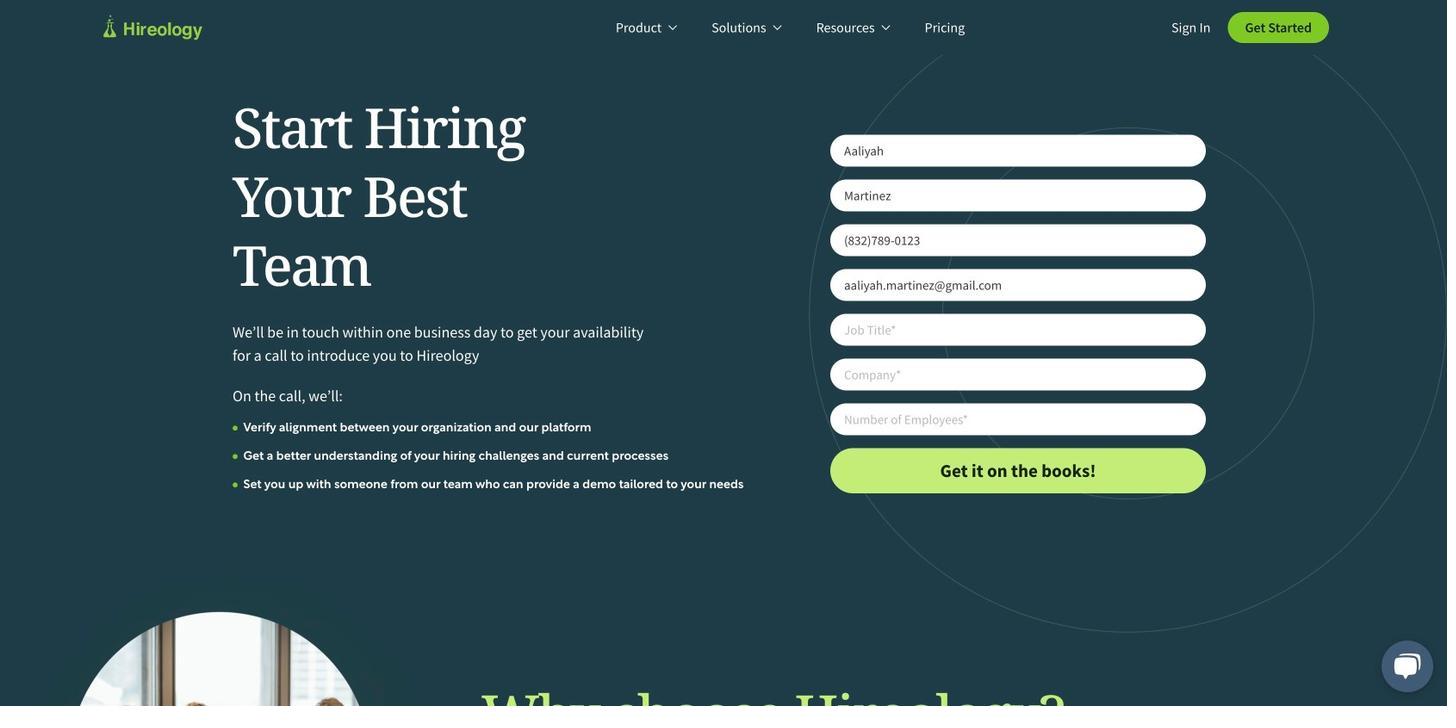 Task type: locate. For each thing, give the bounding box(es) containing it.
0 vertical spatial circle image
[[233, 426, 239, 431]]

Company* text field
[[831, 359, 1206, 391]]

menu bar
[[431, 10, 1155, 45]]

circle image
[[233, 426, 239, 431], [233, 483, 239, 488]]

1 vertical spatial circle image
[[233, 483, 239, 488]]

circle image
[[233, 455, 239, 460]]

Phone* telephone field
[[831, 224, 1206, 256]]

Business Email* email field
[[831, 269, 1206, 301]]

circle image down circle image
[[233, 483, 239, 488]]

Last Name* text field
[[831, 179, 1206, 211]]

circle image up circle image
[[233, 426, 239, 431]]

None submit
[[831, 448, 1206, 494]]

1 circle image from the top
[[233, 426, 239, 431]]



Task type: describe. For each thing, give the bounding box(es) containing it.
chat widget region
[[1361, 624, 1448, 707]]

First Name* text field
[[831, 135, 1206, 167]]

Number of Employees* number field
[[831, 403, 1206, 435]]

Job Title* text field
[[831, 314, 1206, 346]]

2 circle image from the top
[[233, 483, 239, 488]]



